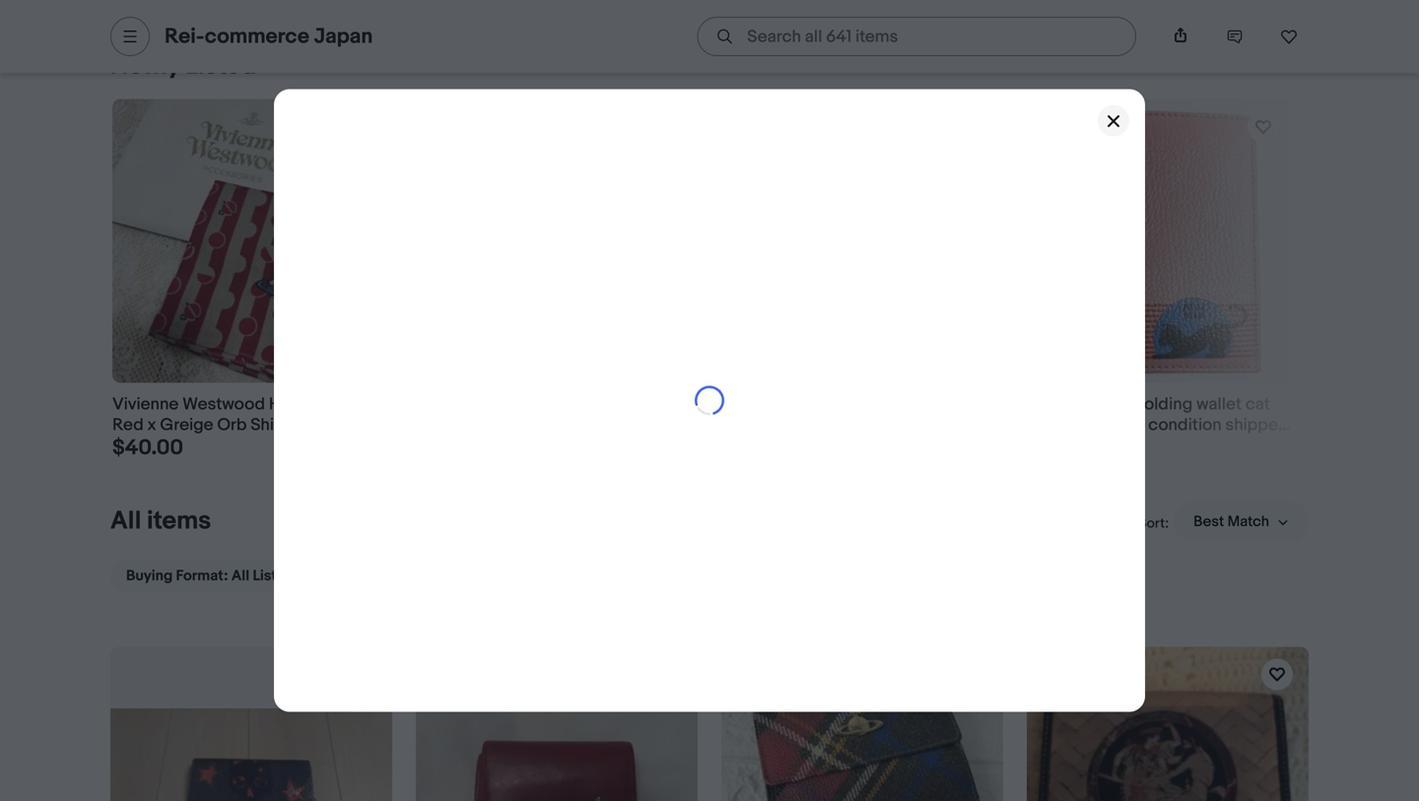 Task type: locate. For each thing, give the bounding box(es) containing it.
westwood inside vivienne westwood handkerchief multicolor floral pattern shipped from japan
[[782, 395, 865, 415]]

0 horizontal spatial japan
[[112, 436, 159, 456]]

Quantity: number field
[[867, 310, 1114, 350]]

1 horizontal spatial handkerchief
[[868, 395, 971, 415]]

shipped right orb
[[251, 415, 315, 436]]

1 horizontal spatial westwood
[[782, 395, 865, 415]]

vivienne left floral
[[712, 395, 778, 415]]

from inside miumiu　wallet  folding wallet cat pink no box good condition shipped from
[[1011, 436, 1047, 456]]

miumiu　wallet  folding wallet cat pink no box good condition shipped from : quick view image
[[1011, 99, 1295, 383]]

2 vivienne from the left
[[712, 395, 778, 415]]

loading content image
[[692, 383, 728, 419]]

japan inside vivienne westwood handkerchief multicolor floral pattern shipped from japan
[[751, 436, 798, 456]]

vivienne up $40.00
[[112, 395, 179, 415]]

box
[[1071, 415, 1100, 436]]

items
[[147, 506, 211, 537]]

x
[[147, 415, 156, 436]]

0 horizontal spatial shipped
[[251, 415, 315, 436]]

2 westwood from the left
[[782, 395, 865, 415]]

0 horizontal spatial handkerchief
[[269, 395, 372, 415]]

westwood for greige
[[182, 395, 265, 415]]

all
[[1278, 57, 1293, 75]]

vivienne westwood handkerchief multicolor floral pattern shipped from japan button
[[712, 395, 996, 456]]

from
[[319, 415, 355, 436], [712, 436, 747, 456], [1011, 436, 1047, 456]]

rei-
[[165, 24, 205, 49]]

handkerchief for vivienne westwood handkerchief red x greige orb shipped from japan
[[269, 395, 372, 415]]

$40.00
[[112, 435, 183, 461]]

2 handkerchief from the left
[[868, 395, 971, 415]]

shipped
[[1226, 415, 1289, 436]]

good
[[1104, 415, 1145, 436]]

handkerchief inside the vivienne westwood handkerchief red x greige orb shipped from japan
[[269, 395, 372, 415]]

vivienne westwood handkerchief red x greige orb shipped from japan button
[[112, 395, 396, 456]]

pink
[[1011, 415, 1044, 436]]

pattern
[[838, 415, 893, 436]]

vivienne for red
[[112, 395, 179, 415]]

handkerchief for vivienne westwood handkerchief multicolor floral pattern shipped from japan
[[868, 395, 971, 415]]

1 vivienne from the left
[[112, 395, 179, 415]]

newly listed
[[110, 51, 257, 82]]

cat
[[1246, 395, 1270, 415]]

vivienne westwood bifold wallet multicolor shipped from japan : quick view image
[[1027, 647, 1309, 801]]

handkerchief
[[269, 395, 372, 415], [868, 395, 971, 415]]

vivienne inside the vivienne westwood handkerchief red x greige orb shipped from japan
[[112, 395, 179, 415]]

vivienne westwood wallet check multicolor shipped from japan : quick view image
[[722, 670, 1004, 801]]

1 handkerchief from the left
[[269, 395, 372, 415]]

vivienne
[[112, 395, 179, 415], [712, 395, 778, 415]]

shipped right pattern
[[896, 415, 961, 436]]

shipped inside vivienne westwood handkerchief multicolor floral pattern shipped from japan
[[896, 415, 961, 436]]

rei-commerce japan
[[165, 24, 373, 49]]

japan
[[314, 24, 373, 49], [112, 436, 159, 456], [751, 436, 798, 456]]

westwood
[[182, 395, 265, 415], [782, 395, 865, 415]]

0 horizontal spatial from
[[319, 415, 355, 436]]

0 horizontal spatial westwood
[[182, 395, 265, 415]]

wallet
[[1197, 395, 1242, 415]]

handkerchief inside vivienne westwood handkerchief multicolor floral pattern shipped from japan
[[868, 395, 971, 415]]

1 westwood from the left
[[182, 395, 265, 415]]

1 shipped from the left
[[251, 415, 315, 436]]

2 horizontal spatial japan
[[751, 436, 798, 456]]

1 horizontal spatial from
[[712, 436, 747, 456]]

1 horizontal spatial shipped
[[896, 415, 961, 436]]

listed
[[186, 51, 257, 82]]

2 horizontal spatial from
[[1011, 436, 1047, 456]]

see all link
[[694, 57, 1293, 91]]

westwood inside the vivienne westwood handkerchief red x greige orb shipped from japan
[[182, 395, 265, 415]]

1 horizontal spatial vivienne
[[712, 395, 778, 415]]

2 shipped from the left
[[896, 415, 961, 436]]

vivienne westwood handkerchief multicolor floral pattern shipped from japan
[[712, 395, 971, 456]]

from inside the vivienne westwood handkerchief red x greige orb shipped from japan
[[319, 415, 355, 436]]

vivienne inside vivienne westwood handkerchief multicolor floral pattern shipped from japan
[[712, 395, 778, 415]]

shipped
[[251, 415, 315, 436], [896, 415, 961, 436]]

multicolor
[[712, 415, 789, 436]]

0 horizontal spatial vivienne
[[112, 395, 179, 415]]



Task type: describe. For each thing, give the bounding box(es) containing it.
no
[[1048, 415, 1067, 436]]

1 horizontal spatial japan
[[314, 24, 373, 49]]

miumiu　wallet  folding wallet cat pink no box good condition shipped from button
[[1011, 395, 1295, 456]]

condition
[[1149, 415, 1222, 436]]

folding
[[1139, 395, 1193, 415]]

miumiu　wallet
[[1011, 395, 1136, 415]]

from inside vivienne westwood handkerchief multicolor floral pattern shipped from japan
[[712, 436, 747, 456]]

westwood for pattern
[[782, 395, 865, 415]]

sort:
[[1139, 515, 1169, 532]]

save this seller rei-commerce image
[[1281, 28, 1298, 45]]

japan inside the vivienne westwood handkerchief red x greige orb shipped from japan
[[112, 436, 159, 456]]

see
[[1248, 57, 1275, 75]]

vivienne westwood handkerchief red x greige orb shipped from japan : quick view image
[[112, 99, 396, 383]]

shipped inside the vivienne westwood handkerchief red x greige orb shipped from japan
[[251, 415, 315, 436]]

miumiu　wallet  folding wallet cat pink no box good condition shipped from dialog
[[0, 0, 1420, 801]]

newly
[[110, 51, 180, 82]]

all
[[110, 506, 141, 537]]

vivienne for multicolor
[[712, 395, 778, 415]]

all items
[[110, 506, 211, 537]]

vivienne westwood handkerchief multicolor floral pattern shipped from japan : quick view image
[[712, 101, 996, 381]]

rei-commerce japan link
[[165, 24, 373, 49]]

commerce
[[205, 24, 309, 49]]

vivienne westwood wallet red tri-fold shipped from japan : quick view image
[[416, 647, 698, 801]]

see all
[[1248, 57, 1293, 75]]

vivienne westwood long wallet red black skull and crossbones shipped from japan : quick view image
[[110, 709, 392, 801]]

floral
[[792, 415, 834, 436]]

miumiu　wallet  folding wallet cat pink no box good condition shipped from
[[1011, 395, 1289, 456]]

vivienne westwood handkerchief red x greige orb shipped from japan
[[112, 395, 372, 456]]

greige
[[160, 415, 213, 436]]

orb
[[217, 415, 247, 436]]

red
[[112, 415, 144, 436]]



Task type: vqa. For each thing, say whether or not it's contained in the screenshot.
When the seller replies, we'll send you an email with details of the next steps. You can also
no



